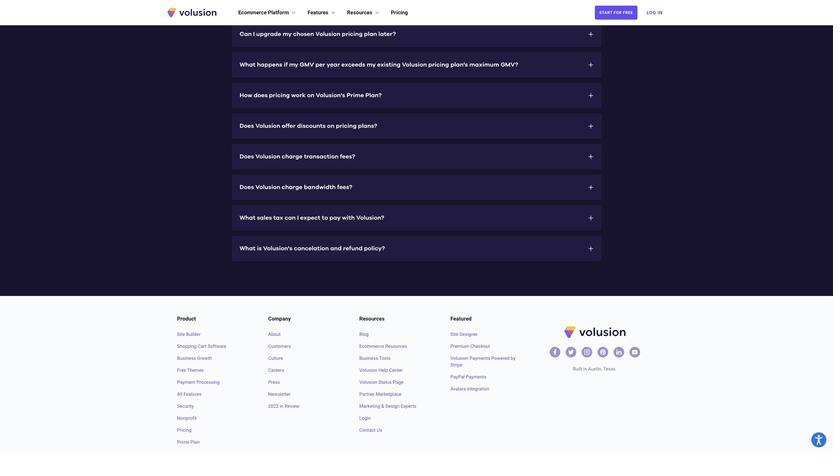Task type: vqa. For each thing, say whether or not it's contained in the screenshot.
the leftmost "can"
no



Task type: locate. For each thing, give the bounding box(es) containing it.
what inside what happens if my gmv per year exceeds my existing volusion pricing plan's maximum gmv? button
[[240, 62, 256, 68]]

i
[[253, 31, 255, 37], [297, 215, 299, 221]]

volusion inside 'button'
[[256, 154, 281, 160]]

volusion?
[[357, 215, 385, 221]]

press link
[[268, 379, 344, 385]]

0 horizontal spatial business
[[177, 355, 196, 361]]

in
[[584, 366, 587, 371], [280, 403, 284, 409]]

i inside 'button'
[[297, 215, 299, 221]]

what left is in the left of the page
[[240, 246, 256, 252]]

fees? for does volusion charge bandwidth fees?
[[337, 184, 353, 190]]

1 vertical spatial i
[[297, 215, 299, 221]]

charge
[[282, 154, 303, 160], [282, 184, 303, 190]]

2 business from the left
[[360, 355, 379, 361]]

business inside "link"
[[177, 355, 196, 361]]

pricing right does
[[269, 93, 290, 99]]

1 horizontal spatial i
[[297, 215, 299, 221]]

contact
[[360, 427, 376, 433]]

site left builder
[[177, 332, 185, 337]]

in right 2022
[[280, 403, 284, 409]]

0 vertical spatial what
[[240, 62, 256, 68]]

2 does from the top
[[240, 154, 254, 160]]

how does pricing work on volusion's prime plan? button
[[232, 83, 602, 108]]

ecommerce for ecommerce platform
[[238, 9, 267, 16]]

free
[[624, 10, 634, 15]]

resources up the business tools link
[[386, 344, 407, 349]]

1 vertical spatial payments
[[466, 374, 487, 379]]

marketing & design experts
[[360, 403, 417, 409]]

0 horizontal spatial pricing link
[[177, 427, 252, 433]]

growth
[[197, 355, 212, 361]]

contact us
[[360, 427, 383, 433]]

what sales tax can i expect to pay with volusion? button
[[232, 205, 602, 231]]

i right 'can'
[[297, 215, 299, 221]]

1 vertical spatial in
[[280, 403, 284, 409]]

0 vertical spatial prime
[[347, 93, 364, 99]]

1 vertical spatial ecommerce
[[360, 344, 384, 349]]

what for what sales tax can i expect to pay with volusion?
[[240, 215, 256, 221]]

what for what happens if my gmv per year exceeds my existing volusion pricing plan's maximum gmv?
[[240, 62, 256, 68]]

premium
[[451, 344, 470, 349]]

0 vertical spatial i
[[253, 31, 255, 37]]

1 vertical spatial what
[[240, 215, 256, 221]]

1 vertical spatial fees?
[[337, 184, 353, 190]]

3 what from the top
[[240, 246, 256, 252]]

0 vertical spatial payments
[[470, 355, 491, 361]]

experts
[[401, 403, 417, 409]]

and
[[331, 246, 342, 252]]

1 vertical spatial does
[[240, 154, 254, 160]]

2 charge from the top
[[282, 184, 303, 190]]

charge for transaction
[[282, 154, 303, 160]]

year
[[327, 62, 340, 68]]

on right discounts
[[327, 123, 335, 129]]

1 vertical spatial charge
[[282, 184, 303, 190]]

what left happens
[[240, 62, 256, 68]]

ecommerce up can
[[238, 9, 267, 16]]

what
[[240, 62, 256, 68], [240, 215, 256, 221], [240, 246, 256, 252]]

0 vertical spatial pricing link
[[391, 9, 408, 17]]

for
[[614, 10, 622, 15]]

design
[[386, 403, 400, 409]]

volusion status page
[[360, 379, 404, 385]]

fees? for does volusion charge transaction fees?
[[340, 154, 355, 160]]

start
[[600, 10, 613, 15]]

business down shopping
[[177, 355, 196, 361]]

my inside button
[[283, 31, 292, 37]]

1 does from the top
[[240, 123, 254, 129]]

0 horizontal spatial volusion's
[[263, 246, 293, 252]]

charge inside button
[[282, 184, 303, 190]]

1 horizontal spatial features
[[308, 9, 329, 16]]

volusion inside volusion payments powered by stripe
[[451, 355, 469, 361]]

0 horizontal spatial in
[[280, 403, 284, 409]]

1 horizontal spatial business
[[360, 355, 379, 361]]

avalara integration
[[451, 386, 490, 391]]

designer
[[460, 332, 478, 337]]

tools
[[380, 355, 391, 361]]

payments inside 'paypal payments' 'link'
[[466, 374, 487, 379]]

volusion inside button
[[316, 31, 341, 37]]

payments inside volusion payments powered by stripe
[[470, 355, 491, 361]]

can i upgrade my chosen volusion pricing plan later?
[[240, 31, 396, 37]]

company
[[268, 316, 291, 322]]

happens
[[257, 62, 283, 68]]

by
[[511, 355, 516, 361]]

charge left "transaction"
[[282, 154, 303, 160]]

pricing link up later?
[[391, 9, 408, 17]]

ecommerce resources link
[[360, 343, 435, 350]]

in right 'built'
[[584, 366, 587, 371]]

charge left bandwidth
[[282, 184, 303, 190]]

pricing link
[[391, 9, 408, 17], [177, 427, 252, 433]]

in
[[658, 10, 663, 15]]

1 vertical spatial on
[[327, 123, 335, 129]]

i right can
[[253, 31, 255, 37]]

2022
[[268, 403, 279, 409]]

resources up plan
[[347, 9, 373, 16]]

pricing up later?
[[391, 9, 408, 16]]

premium checkout
[[451, 344, 490, 349]]

fees? inside does volusion charge bandwidth fees? button
[[337, 184, 353, 190]]

does inside 'button'
[[240, 154, 254, 160]]

1 business from the left
[[177, 355, 196, 361]]

transaction
[[304, 154, 339, 160]]

expect
[[301, 215, 321, 221]]

can i upgrade my chosen volusion pricing plan later? button
[[232, 22, 602, 47]]

business tools link
[[360, 355, 435, 361]]

contact us link
[[360, 427, 435, 433]]

built
[[573, 366, 583, 371]]

volusion payments powered by stripe
[[451, 355, 516, 367]]

pricing inside button
[[342, 31, 363, 37]]

site up premium
[[451, 332, 459, 337]]

instagram image
[[584, 349, 591, 355]]

i inside button
[[253, 31, 255, 37]]

0 vertical spatial does
[[240, 123, 254, 129]]

0 vertical spatial pricing
[[391, 9, 408, 16]]

0 vertical spatial on
[[307, 93, 315, 99]]

1 horizontal spatial site
[[451, 332, 459, 337]]

0 horizontal spatial on
[[307, 93, 315, 99]]

volusion's down year
[[316, 93, 345, 99]]

what left "sales"
[[240, 215, 256, 221]]

payments for volusion
[[470, 355, 491, 361]]

ecommerce up business tools
[[360, 344, 384, 349]]

2 vertical spatial what
[[240, 246, 256, 252]]

1 site from the left
[[177, 332, 185, 337]]

features up can i upgrade my chosen volusion pricing plan later?
[[308, 9, 329, 16]]

plan's
[[451, 62, 468, 68]]

my for chosen
[[283, 31, 292, 37]]

ecommerce inside "dropdown button"
[[238, 9, 267, 16]]

what happens if my gmv per year exceeds my existing volusion pricing plan's maximum gmv?
[[240, 62, 519, 68]]

austin,
[[589, 366, 603, 371]]

my right if
[[289, 62, 298, 68]]

charge for bandwidth
[[282, 184, 303, 190]]

2 site from the left
[[451, 332, 459, 337]]

pricing left plan
[[342, 31, 363, 37]]

0 horizontal spatial site
[[177, 332, 185, 337]]

prime plan
[[177, 439, 200, 445]]

prime left plan
[[177, 439, 189, 445]]

on for work
[[307, 93, 315, 99]]

does
[[240, 123, 254, 129], [240, 154, 254, 160], [240, 184, 254, 190]]

0 horizontal spatial prime
[[177, 439, 189, 445]]

payments up integration
[[466, 374, 487, 379]]

twitter image
[[568, 349, 575, 355]]

start for free
[[600, 10, 634, 15]]

review
[[285, 403, 300, 409]]

partner marketplace link
[[360, 391, 435, 397]]

1 horizontal spatial ecommerce
[[360, 344, 384, 349]]

0 horizontal spatial pricing
[[177, 427, 192, 433]]

business left tools
[[360, 355, 379, 361]]

policy?
[[364, 246, 385, 252]]

site for product
[[177, 332, 185, 337]]

3 does from the top
[[240, 184, 254, 190]]

0 horizontal spatial features
[[184, 391, 202, 397]]

what inside what is volusion's cancelation and refund policy? button
[[240, 246, 256, 252]]

0 vertical spatial ecommerce
[[238, 9, 267, 16]]

0 horizontal spatial i
[[253, 31, 255, 37]]

pricing
[[391, 9, 408, 16], [177, 427, 192, 433]]

my for gmv
[[289, 62, 298, 68]]

1 vertical spatial prime
[[177, 439, 189, 445]]

pricing link up prime plan link
[[177, 427, 252, 433]]

pay
[[330, 215, 341, 221]]

does volusion offer discounts on pricing plans? button
[[232, 114, 602, 139]]

shopping
[[177, 344, 197, 349]]

does volusion charge bandwidth fees?
[[240, 184, 353, 190]]

charge inside 'button'
[[282, 154, 303, 160]]

start for free link
[[596, 6, 638, 20]]

1 horizontal spatial prime
[[347, 93, 364, 99]]

does for does volusion offer discounts on pricing plans?
[[240, 123, 254, 129]]

volusion help center link
[[360, 367, 435, 373]]

2 vertical spatial does
[[240, 184, 254, 190]]

shopping cart software
[[177, 344, 226, 349]]

0 vertical spatial charge
[[282, 154, 303, 160]]

0 vertical spatial fees?
[[340, 154, 355, 160]]

prime inside how does pricing work on volusion's prime plan? button
[[347, 93, 364, 99]]

0 vertical spatial features
[[308, 9, 329, 16]]

1 horizontal spatial in
[[584, 366, 587, 371]]

0 vertical spatial resources
[[347, 9, 373, 16]]

culture link
[[268, 355, 344, 361]]

culture
[[268, 355, 283, 361]]

prime inside prime plan link
[[177, 439, 189, 445]]

1 vertical spatial resources
[[360, 316, 385, 322]]

in for review
[[280, 403, 284, 409]]

premium checkout link
[[451, 343, 526, 350]]

1 vertical spatial volusion's
[[263, 246, 293, 252]]

resources up blog
[[360, 316, 385, 322]]

on right work
[[307, 93, 315, 99]]

security
[[177, 403, 194, 409]]

site for featured
[[451, 332, 459, 337]]

my left existing
[[367, 62, 376, 68]]

1 what from the top
[[240, 62, 256, 68]]

2 what from the top
[[240, 215, 256, 221]]

prime plan link
[[177, 439, 252, 445]]

0 vertical spatial volusion's
[[316, 93, 345, 99]]

0 vertical spatial in
[[584, 366, 587, 371]]

fees? inside "does volusion charge transaction fees?" 'button'
[[340, 154, 355, 160]]

what inside what sales tax can i expect to pay with volusion? 'button'
[[240, 215, 256, 221]]

does volusion offer discounts on pricing plans?
[[240, 123, 377, 129]]

1 vertical spatial pricing
[[177, 427, 192, 433]]

upgrade
[[256, 31, 281, 37]]

pricing
[[342, 31, 363, 37], [429, 62, 449, 68], [269, 93, 290, 99], [336, 123, 357, 129]]

fees? right bandwidth
[[337, 184, 353, 190]]

on for discounts
[[327, 123, 335, 129]]

features right 'all'
[[184, 391, 202, 397]]

prime left plan? on the top left
[[347, 93, 364, 99]]

volusion's right is in the left of the page
[[263, 246, 293, 252]]

checkout
[[471, 344, 490, 349]]

what for what is volusion's cancelation and refund policy?
[[240, 246, 256, 252]]

newsletter link
[[268, 391, 344, 397]]

is
[[257, 246, 262, 252]]

payment
[[177, 379, 196, 385]]

payment processing
[[177, 379, 220, 385]]

linkedin image
[[616, 349, 623, 355]]

log
[[647, 10, 657, 15]]

1 horizontal spatial on
[[327, 123, 335, 129]]

fees? right "transaction"
[[340, 154, 355, 160]]

1 vertical spatial features
[[184, 391, 202, 397]]

my left chosen
[[283, 31, 292, 37]]

0 horizontal spatial ecommerce
[[238, 9, 267, 16]]

1 vertical spatial pricing link
[[177, 427, 252, 433]]

does for does volusion charge transaction fees?
[[240, 154, 254, 160]]

pricing down nonprofit
[[177, 427, 192, 433]]

business for resources
[[360, 355, 379, 361]]

1 charge from the top
[[282, 154, 303, 160]]

gmv
[[300, 62, 314, 68]]

payments down checkout
[[470, 355, 491, 361]]

resources
[[347, 9, 373, 16], [360, 316, 385, 322], [386, 344, 407, 349]]



Task type: describe. For each thing, give the bounding box(es) containing it.
resources button
[[347, 9, 381, 17]]

login link
[[360, 415, 435, 421]]

paypal payments
[[451, 374, 487, 379]]

resources inside dropdown button
[[347, 9, 373, 16]]

cancelation
[[294, 246, 329, 252]]

plans?
[[358, 123, 377, 129]]

pricing left plan's
[[429, 62, 449, 68]]

payment processing link
[[177, 379, 252, 385]]

paypal payments link
[[451, 373, 526, 380]]

featured
[[451, 316, 472, 322]]

partner
[[360, 391, 375, 397]]

what sales tax can i expect to pay with volusion?
[[240, 215, 385, 221]]

all features link
[[177, 391, 252, 397]]

cart
[[198, 344, 207, 349]]

does
[[254, 93, 268, 99]]

2022 in review
[[268, 403, 300, 409]]

volusion payments powered by stripe link
[[451, 355, 526, 368]]

about
[[268, 332, 281, 337]]

log in
[[647, 10, 663, 15]]

does for does volusion charge bandwidth fees?
[[240, 184, 254, 190]]

1 horizontal spatial volusion's
[[316, 93, 345, 99]]

pinterest image
[[600, 349, 607, 355]]

payments for paypal
[[466, 374, 487, 379]]

youtube image
[[632, 349, 639, 355]]

all
[[177, 391, 183, 397]]

pricing left plans?
[[336, 123, 357, 129]]

later?
[[379, 31, 396, 37]]

refund
[[343, 246, 363, 252]]

blog
[[360, 332, 369, 337]]

work
[[291, 93, 306, 99]]

1 horizontal spatial pricing link
[[391, 9, 408, 17]]

volusion status page link
[[360, 379, 435, 385]]

ecommerce for ecommerce resources
[[360, 344, 384, 349]]

avalara
[[451, 386, 466, 391]]

if
[[284, 62, 288, 68]]

site builder
[[177, 332, 201, 337]]

chosen
[[293, 31, 314, 37]]

features inside dropdown button
[[308, 9, 329, 16]]

customers
[[268, 344, 291, 349]]

tax
[[274, 215, 283, 221]]

login
[[360, 415, 371, 421]]

ecommerce platform
[[238, 9, 289, 16]]

gmv?
[[501, 62, 519, 68]]

shopping cart software link
[[177, 343, 252, 350]]

site designer
[[451, 332, 478, 337]]

careers link
[[268, 367, 344, 373]]

2 vertical spatial resources
[[386, 344, 407, 349]]

security link
[[177, 403, 252, 409]]

offer
[[282, 123, 296, 129]]

sales
[[257, 215, 272, 221]]

what happens if my gmv per year exceeds my existing volusion pricing plan's maximum gmv? button
[[232, 52, 602, 78]]

site designer link
[[451, 331, 526, 338]]

with
[[342, 215, 355, 221]]

blog link
[[360, 331, 435, 338]]

1 horizontal spatial pricing
[[391, 9, 408, 16]]

to
[[322, 215, 328, 221]]

how
[[240, 93, 252, 99]]

business for product
[[177, 355, 196, 361]]

site builder link
[[177, 331, 252, 338]]

does volusion charge transaction fees?
[[240, 154, 355, 160]]

what is volusion's cancelation and refund policy? button
[[232, 236, 602, 261]]

us
[[377, 427, 383, 433]]

business growth link
[[177, 355, 252, 361]]

plan?
[[366, 93, 382, 99]]

software
[[208, 344, 226, 349]]

ecommerce resources
[[360, 344, 407, 349]]

marketing
[[360, 403, 380, 409]]

in for austin,
[[584, 366, 587, 371]]

careers
[[268, 367, 284, 373]]

exceeds
[[342, 62, 366, 68]]

platform
[[268, 9, 289, 16]]

nonprofit
[[177, 415, 197, 421]]

about link
[[268, 331, 344, 338]]

open accessibe: accessibility options, statement and help image
[[816, 435, 823, 445]]

what is volusion's cancelation and refund policy?
[[240, 246, 385, 252]]

free themes link
[[177, 367, 252, 373]]

facebook image
[[552, 349, 559, 355]]

ecommerce platform button
[[238, 9, 297, 17]]

does volusion charge bandwidth fees? button
[[232, 175, 602, 200]]

built in austin, texas.
[[573, 366, 617, 371]]

paypal
[[451, 374, 465, 379]]

discounts
[[297, 123, 326, 129]]

page
[[393, 379, 404, 385]]

features inside "link"
[[184, 391, 202, 397]]

status
[[379, 379, 392, 385]]

free
[[177, 367, 186, 373]]

plan
[[191, 439, 200, 445]]

nonprofit link
[[177, 415, 252, 421]]

product
[[177, 316, 196, 322]]

does volusion charge transaction fees? button
[[232, 144, 602, 169]]

maximum
[[470, 62, 500, 68]]

avalara integration link
[[451, 385, 526, 392]]

per
[[316, 62, 326, 68]]



